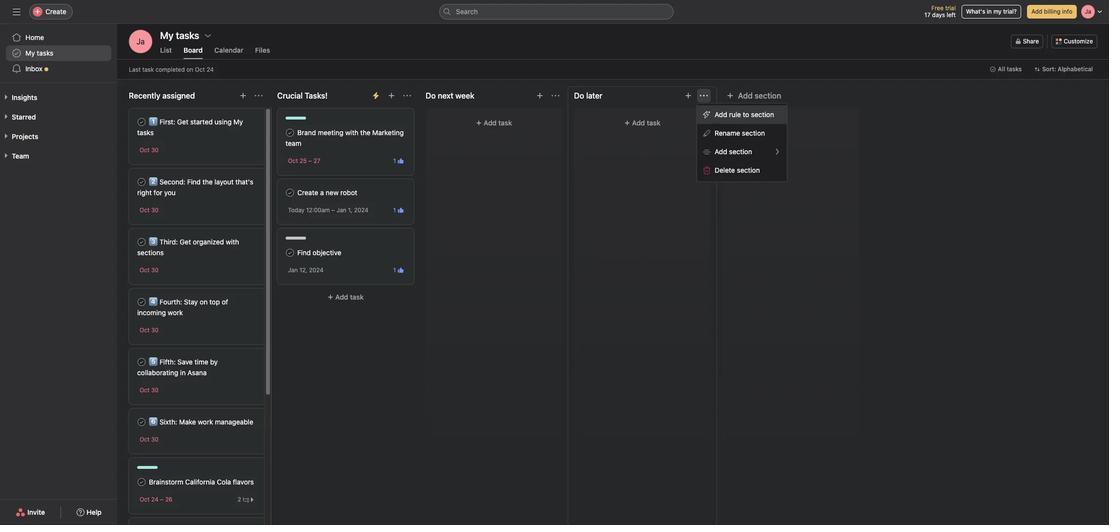 Task type: vqa. For each thing, say whether or not it's contained in the screenshot.
the My workspace to the bottom
no



Task type: locate. For each thing, give the bounding box(es) containing it.
completed image left 4️⃣
[[136, 296, 147, 308]]

tasks down home
[[37, 49, 53, 57]]

2024 right 1,
[[354, 207, 369, 214]]

2 vertical spatial 1 button
[[391, 265, 406, 275]]

1 30 from the top
[[151, 146, 159, 154]]

add section up "delete section"
[[715, 147, 752, 156]]

sixth:
[[160, 418, 177, 426]]

completed image up right
[[136, 176, 147, 188]]

fifth:
[[160, 358, 176, 366]]

create
[[45, 7, 66, 16], [297, 188, 318, 197]]

3 1 button from the top
[[391, 265, 406, 275]]

more section actions image
[[552, 92, 560, 100], [700, 92, 708, 100]]

of
[[222, 298, 228, 306]]

search
[[456, 7, 478, 16]]

the left marketing at left
[[360, 128, 371, 137]]

1 horizontal spatial add task
[[484, 119, 512, 127]]

completed checkbox for 4️⃣ fourth: stay on top of incoming work
[[136, 296, 147, 308]]

tasks down 1️⃣
[[137, 128, 154, 137]]

oct 30 for 5️⃣ fifth: save time by collaborating in asana
[[140, 387, 159, 394]]

add rule to section
[[715, 110, 774, 119]]

0 vertical spatial create
[[45, 7, 66, 16]]

more section actions image right add task image
[[255, 92, 263, 100]]

meeting
[[318, 128, 343, 137]]

tasks inside 1️⃣ first: get started using my tasks
[[137, 128, 154, 137]]

jan left 1,
[[337, 207, 346, 214]]

1 1 button from the top
[[391, 156, 406, 166]]

make
[[179, 418, 196, 426]]

add task image for do next week
[[536, 92, 544, 100]]

1 vertical spatial 24
[[151, 496, 158, 503]]

on down board link at the top of page
[[186, 66, 193, 73]]

oct 30 for 3️⃣ third: get organized with sections
[[140, 267, 159, 274]]

0 horizontal spatial add task
[[335, 293, 364, 301]]

2 oct 30 from the top
[[140, 207, 159, 214]]

1 horizontal spatial my
[[234, 118, 243, 126]]

0 horizontal spatial in
[[180, 369, 186, 377]]

third:
[[160, 238, 178, 246]]

add inside menu item
[[715, 110, 727, 119]]

2 oct 30 button from the top
[[140, 207, 159, 214]]

oct down right
[[140, 207, 150, 214]]

1 horizontal spatial on
[[200, 298, 208, 306]]

2 more section actions image from the left
[[700, 92, 708, 100]]

2 horizontal spatial add task button
[[580, 114, 705, 132]]

section right 'to'
[[751, 110, 774, 119]]

0 vertical spatial jan
[[337, 207, 346, 214]]

layout
[[215, 178, 234, 186]]

add task image
[[239, 92, 247, 100]]

add task for do later
[[632, 119, 661, 127]]

2 horizontal spatial tasks
[[1007, 65, 1022, 73]]

completed checkbox up team
[[284, 127, 296, 139]]

get for started
[[177, 118, 188, 126]]

Completed checkbox
[[136, 116, 147, 128], [136, 176, 147, 188], [284, 187, 296, 199], [136, 236, 147, 248], [136, 296, 147, 308], [136, 356, 147, 368]]

add task
[[484, 119, 512, 127], [632, 119, 661, 127], [335, 293, 364, 301]]

on
[[186, 66, 193, 73], [200, 298, 208, 306]]

30 down sections
[[151, 267, 159, 274]]

0 vertical spatial 1 button
[[391, 156, 406, 166]]

0 vertical spatial add section
[[738, 91, 781, 100]]

0 horizontal spatial the
[[203, 178, 213, 186]]

more section actions image
[[255, 92, 263, 100], [403, 92, 411, 100]]

30 down 1️⃣
[[151, 146, 159, 154]]

completed checkbox up jan 12, 2024 button
[[284, 247, 296, 259]]

oct 30 down sections
[[140, 267, 159, 274]]

1 horizontal spatial in
[[987, 8, 992, 15]]

0 horizontal spatial jan
[[288, 267, 298, 274]]

0 horizontal spatial –
[[160, 496, 164, 503]]

the inside '2️⃣ second: find the layout that's right for you'
[[203, 178, 213, 186]]

in left the my
[[987, 8, 992, 15]]

with right meeting
[[345, 128, 358, 137]]

3 oct 30 button from the top
[[140, 267, 159, 274]]

1 horizontal spatial more section actions image
[[403, 92, 411, 100]]

0 vertical spatial work
[[168, 309, 183, 317]]

30 for 6️⃣ sixth: make work manageable
[[151, 436, 159, 443]]

my inside 1️⃣ first: get started using my tasks
[[234, 118, 243, 126]]

oct 30 down right
[[140, 207, 159, 214]]

1 vertical spatial –
[[332, 207, 335, 214]]

– right the 12:00am
[[332, 207, 335, 214]]

0 vertical spatial tasks
[[37, 49, 53, 57]]

brainstorm california cola flavors
[[149, 478, 254, 486]]

5️⃣
[[149, 358, 158, 366]]

more section actions image left do
[[403, 92, 411, 100]]

oct down sections
[[140, 267, 150, 274]]

1 vertical spatial tasks
[[1007, 65, 1022, 73]]

create up the home link
[[45, 7, 66, 16]]

1 vertical spatial in
[[180, 369, 186, 377]]

completed image
[[136, 116, 147, 128], [136, 176, 147, 188], [284, 187, 296, 199], [136, 356, 147, 368], [136, 416, 147, 428]]

completed image up the today
[[284, 187, 296, 199]]

team
[[286, 139, 301, 147]]

1 vertical spatial the
[[203, 178, 213, 186]]

free trial 17 days left
[[925, 4, 956, 19]]

2 horizontal spatial add task image
[[685, 92, 692, 100]]

more section actions image up add rule to section menu item
[[700, 92, 708, 100]]

2 horizontal spatial –
[[332, 207, 335, 214]]

completed checkbox left 1️⃣
[[136, 116, 147, 128]]

jan
[[337, 207, 346, 214], [288, 267, 298, 274]]

1 horizontal spatial with
[[345, 128, 358, 137]]

0 vertical spatial with
[[345, 128, 358, 137]]

completed image left 1️⃣
[[136, 116, 147, 128]]

task
[[142, 66, 154, 73], [498, 119, 512, 127], [647, 119, 661, 127], [350, 293, 364, 301]]

completed checkbox for 3️⃣ third: get organized with sections
[[136, 236, 147, 248]]

create button
[[29, 4, 73, 20]]

section down 'to'
[[742, 129, 765, 137]]

help
[[87, 508, 102, 517]]

calendar link
[[214, 46, 243, 59]]

completed checkbox left 3️⃣
[[136, 236, 147, 248]]

0 vertical spatial my
[[25, 49, 35, 57]]

0 vertical spatial in
[[987, 8, 992, 15]]

work right make
[[198, 418, 213, 426]]

2 vertical spatial –
[[160, 496, 164, 503]]

0 vertical spatial the
[[360, 128, 371, 137]]

tasks for my tasks
[[37, 49, 53, 57]]

– left 26
[[160, 496, 164, 503]]

completed image for create a new robot
[[284, 187, 296, 199]]

6 oct 30 button from the top
[[140, 436, 159, 443]]

2 30 from the top
[[151, 207, 159, 214]]

completed image up team
[[284, 127, 296, 139]]

0 vertical spatial 24
[[207, 66, 214, 73]]

the left layout
[[203, 178, 213, 186]]

sort:
[[1043, 65, 1056, 73]]

30 down 'for'
[[151, 207, 159, 214]]

1 more section actions image from the left
[[552, 92, 560, 100]]

time
[[195, 358, 208, 366]]

1 more section actions image from the left
[[255, 92, 263, 100]]

2024 right 12,
[[309, 267, 324, 274]]

my
[[25, 49, 35, 57], [234, 118, 243, 126]]

1️⃣ first: get started using my tasks
[[137, 118, 243, 137]]

to
[[743, 110, 749, 119]]

get inside "3️⃣ third: get organized with sections"
[[180, 238, 191, 246]]

section right delete
[[737, 166, 760, 174]]

flavors
[[233, 478, 254, 486]]

section down rename section at the top right of page
[[729, 147, 752, 156]]

17
[[925, 11, 931, 19]]

sections
[[137, 249, 164, 257]]

completed image up jan 12, 2024 button
[[284, 247, 296, 259]]

oct 30 button for 4️⃣ fourth: stay on top of incoming work
[[140, 327, 159, 334]]

completed image for brand meeting with the marketing team
[[284, 127, 296, 139]]

1 horizontal spatial create
[[297, 188, 318, 197]]

crucial tasks!
[[277, 91, 328, 100]]

oct down incoming
[[140, 327, 150, 334]]

completed checkbox for 5️⃣ fifth: save time by collaborating in asana
[[136, 356, 147, 368]]

0 horizontal spatial more section actions image
[[255, 92, 263, 100]]

oct 30 button down incoming
[[140, 327, 159, 334]]

oct
[[195, 66, 205, 73], [140, 146, 150, 154], [288, 157, 298, 165], [140, 207, 150, 214], [140, 267, 150, 274], [140, 327, 150, 334], [140, 387, 150, 394], [140, 436, 150, 443], [140, 496, 150, 503]]

add task image for do later
[[685, 92, 692, 100]]

0 horizontal spatial add task button
[[277, 289, 414, 306]]

1 horizontal spatial add task image
[[536, 92, 544, 100]]

0 horizontal spatial add task image
[[388, 92, 395, 100]]

board link
[[184, 46, 203, 59]]

oct 30 button down 1️⃣
[[140, 146, 159, 154]]

oct 30 button for 1️⃣ first: get started using my tasks
[[140, 146, 159, 154]]

1 vertical spatial get
[[180, 238, 191, 246]]

0 horizontal spatial on
[[186, 66, 193, 73]]

completed image
[[284, 127, 296, 139], [136, 236, 147, 248], [284, 247, 296, 259], [136, 296, 147, 308], [136, 477, 147, 488]]

0 horizontal spatial with
[[226, 238, 239, 246]]

create a new robot
[[297, 188, 357, 197]]

next week
[[438, 91, 475, 100]]

my
[[994, 8, 1002, 15]]

my up inbox
[[25, 49, 35, 57]]

2 vertical spatial tasks
[[137, 128, 154, 137]]

in
[[987, 8, 992, 15], [180, 369, 186, 377]]

completed image left 5️⃣
[[136, 356, 147, 368]]

get right first:
[[177, 118, 188, 126]]

6 30 from the top
[[151, 436, 159, 443]]

create inside create dropdown button
[[45, 7, 66, 16]]

oct 30 button down collaborating
[[140, 387, 159, 394]]

invite button
[[9, 504, 51, 521]]

add section inside button
[[738, 91, 781, 100]]

completed image up oct 24 – 26 at bottom left
[[136, 477, 147, 488]]

recently assigned
[[129, 91, 195, 100]]

1 button
[[391, 156, 406, 166], [391, 205, 406, 215], [391, 265, 406, 275]]

1
[[393, 157, 396, 164], [393, 206, 396, 214], [393, 266, 396, 274]]

tasks inside global element
[[37, 49, 53, 57]]

add rule to section menu item
[[697, 105, 787, 124]]

oct for 6️⃣ sixth: make work manageable
[[140, 436, 150, 443]]

my right using
[[234, 118, 243, 126]]

get
[[177, 118, 188, 126], [180, 238, 191, 246]]

tasks right the all
[[1007, 65, 1022, 73]]

2 button
[[235, 495, 257, 505]]

completed image for 1️⃣ first: get started using my tasks
[[136, 116, 147, 128]]

add task image
[[388, 92, 395, 100], [536, 92, 544, 100], [685, 92, 692, 100]]

Completed checkbox
[[284, 127, 296, 139], [284, 247, 296, 259], [136, 416, 147, 428], [136, 477, 147, 488]]

more section actions image for do later
[[700, 92, 708, 100]]

4 30 from the top
[[151, 327, 159, 334]]

section up add rule to section
[[755, 91, 781, 100]]

– left 27
[[309, 157, 312, 165]]

oct down 6️⃣ on the left of the page
[[140, 436, 150, 443]]

global element
[[0, 24, 117, 83]]

2 horizontal spatial add task
[[632, 119, 661, 127]]

0 vertical spatial –
[[309, 157, 312, 165]]

on left top
[[200, 298, 208, 306]]

find inside '2️⃣ second: find the layout that's right for you'
[[187, 178, 201, 186]]

0 horizontal spatial work
[[168, 309, 183, 317]]

rename
[[715, 129, 740, 137]]

in down 'save' in the left bottom of the page
[[180, 369, 186, 377]]

with right the organized
[[226, 238, 239, 246]]

customize
[[1064, 38, 1093, 45]]

section
[[755, 91, 781, 100], [751, 110, 774, 119], [742, 129, 765, 137], [729, 147, 752, 156], [737, 166, 760, 174]]

work inside 4️⃣ fourth: stay on top of incoming work
[[168, 309, 183, 317]]

oct down collaborating
[[140, 387, 150, 394]]

oct 30 button for 6️⃣ sixth: make work manageable
[[140, 436, 159, 443]]

get right third:
[[180, 238, 191, 246]]

5️⃣ fifth: save time by collaborating in asana
[[137, 358, 218, 377]]

oct for 4️⃣ fourth: stay on top of incoming work
[[140, 327, 150, 334]]

0 horizontal spatial my
[[25, 49, 35, 57]]

jan left 12,
[[288, 267, 298, 274]]

insights button
[[0, 93, 37, 103]]

0 horizontal spatial create
[[45, 7, 66, 16]]

work
[[168, 309, 183, 317], [198, 418, 213, 426]]

30 for 1️⃣ first: get started using my tasks
[[151, 146, 159, 154]]

completed checkbox left 5️⃣
[[136, 356, 147, 368]]

brainstorm
[[149, 478, 183, 486]]

section inside menu item
[[751, 110, 774, 119]]

oct 30 button down 6️⃣ on the left of the page
[[140, 436, 159, 443]]

oct down 1️⃣
[[140, 146, 150, 154]]

30 down collaborating
[[151, 387, 159, 394]]

4 oct 30 button from the top
[[140, 327, 159, 334]]

completed
[[156, 66, 185, 73]]

30 down 6️⃣ on the left of the page
[[151, 436, 159, 443]]

1 oct 30 button from the top
[[140, 146, 159, 154]]

create for create
[[45, 7, 66, 16]]

more section actions image for do next week
[[552, 92, 560, 100]]

in inside 5️⃣ fifth: save time by collaborating in asana
[[180, 369, 186, 377]]

rules for crucial tasks! image
[[372, 92, 380, 100]]

get inside 1️⃣ first: get started using my tasks
[[177, 118, 188, 126]]

find right second:
[[187, 178, 201, 186]]

oct 30 down collaborating
[[140, 387, 159, 394]]

5 oct 30 button from the top
[[140, 387, 159, 394]]

1 vertical spatial my
[[234, 118, 243, 126]]

second:
[[160, 178, 185, 186]]

1 horizontal spatial add task button
[[432, 114, 557, 132]]

calendar
[[214, 46, 243, 54]]

– for brand meeting with the marketing team
[[309, 157, 312, 165]]

1 vertical spatial create
[[297, 188, 318, 197]]

fourth:
[[160, 298, 182, 306]]

completed image left 6️⃣ on the left of the page
[[136, 416, 147, 428]]

4 oct 30 from the top
[[140, 327, 159, 334]]

list
[[160, 46, 172, 54]]

more section actions image left do later
[[552, 92, 560, 100]]

3 oct 30 from the top
[[140, 267, 159, 274]]

1 horizontal spatial jan
[[337, 207, 346, 214]]

0 vertical spatial get
[[177, 118, 188, 126]]

on inside 4️⃣ fourth: stay on top of incoming work
[[200, 298, 208, 306]]

completed checkbox up oct 24 – 26 at bottom left
[[136, 477, 147, 488]]

2 vertical spatial 1
[[393, 266, 396, 274]]

6 oct 30 from the top
[[140, 436, 159, 443]]

oct 30 down 6️⃣ on the left of the page
[[140, 436, 159, 443]]

1 vertical spatial 1 button
[[391, 205, 406, 215]]

completed checkbox for 2️⃣ second: find the layout that's right for you
[[136, 176, 147, 188]]

1 1 from the top
[[393, 157, 396, 164]]

completed image for 6️⃣ sixth: make work manageable
[[136, 416, 147, 428]]

using
[[215, 118, 232, 126]]

find up 12,
[[297, 249, 311, 257]]

30 down incoming
[[151, 327, 159, 334]]

0 horizontal spatial find
[[187, 178, 201, 186]]

rename section
[[715, 129, 765, 137]]

2024
[[354, 207, 369, 214], [309, 267, 324, 274]]

completed checkbox left 6️⃣ on the left of the page
[[136, 416, 147, 428]]

1 vertical spatial jan
[[288, 267, 298, 274]]

2️⃣
[[149, 178, 158, 186]]

tasks inside dropdown button
[[1007, 65, 1022, 73]]

delete section
[[715, 166, 760, 174]]

1 horizontal spatial work
[[198, 418, 213, 426]]

completed checkbox up right
[[136, 176, 147, 188]]

the inside brand meeting with the marketing team
[[360, 128, 371, 137]]

3 add task image from the left
[[685, 92, 692, 100]]

cola
[[217, 478, 231, 486]]

1 horizontal spatial –
[[309, 157, 312, 165]]

what's
[[966, 8, 986, 15]]

0 horizontal spatial tasks
[[37, 49, 53, 57]]

1 horizontal spatial more section actions image
[[700, 92, 708, 100]]

oct 30 down incoming
[[140, 327, 159, 334]]

work down fourth:
[[168, 309, 183, 317]]

1 horizontal spatial tasks
[[137, 128, 154, 137]]

3 30 from the top
[[151, 267, 159, 274]]

oct 30 down 1️⃣
[[140, 146, 159, 154]]

inbox
[[25, 64, 43, 73]]

my tasks
[[160, 30, 199, 41]]

create left a
[[297, 188, 318, 197]]

0 vertical spatial on
[[186, 66, 193, 73]]

30
[[151, 146, 159, 154], [151, 207, 159, 214], [151, 267, 159, 274], [151, 327, 159, 334], [151, 387, 159, 394], [151, 436, 159, 443]]

1 vertical spatial with
[[226, 238, 239, 246]]

oct left 26
[[140, 496, 150, 503]]

1 horizontal spatial 2024
[[354, 207, 369, 214]]

completed image for 5️⃣ fifth: save time by collaborating in asana
[[136, 356, 147, 368]]

completed image for find objective
[[284, 247, 296, 259]]

6️⃣ sixth: make work manageable
[[149, 418, 253, 426]]

0 vertical spatial 1
[[393, 157, 396, 164]]

info
[[1062, 8, 1073, 15]]

1 horizontal spatial find
[[297, 249, 311, 257]]

oct 24 – 26
[[140, 496, 172, 503]]

0 horizontal spatial more section actions image
[[552, 92, 560, 100]]

1 horizontal spatial the
[[360, 128, 371, 137]]

1 vertical spatial 2024
[[309, 267, 324, 274]]

do
[[426, 91, 436, 100]]

1 vertical spatial on
[[200, 298, 208, 306]]

2 add task image from the left
[[536, 92, 544, 100]]

30 for 4️⃣ fourth: stay on top of incoming work
[[151, 327, 159, 334]]

stay
[[184, 298, 198, 306]]

add section up 'to'
[[738, 91, 781, 100]]

invite
[[27, 508, 45, 517]]

jan 12, 2024
[[288, 267, 324, 274]]

completed image for 2️⃣ second: find the layout that's right for you
[[136, 176, 147, 188]]

24 left 26
[[151, 496, 158, 503]]

oct 30 button for 5️⃣ fifth: save time by collaborating in asana
[[140, 387, 159, 394]]

0 horizontal spatial 24
[[151, 496, 158, 503]]

add billing info button
[[1027, 5, 1077, 19]]

add task for do next week
[[484, 119, 512, 127]]

5 30 from the top
[[151, 387, 159, 394]]

5 oct 30 from the top
[[140, 387, 159, 394]]

what's in my trial? button
[[962, 5, 1021, 19]]

1 oct 30 from the top
[[140, 146, 159, 154]]

completed image left 3️⃣
[[136, 236, 147, 248]]

– for brainstorm california cola flavors
[[160, 496, 164, 503]]

completed image for brainstorm california cola flavors
[[136, 477, 147, 488]]

ja
[[137, 37, 145, 46]]

sort: alphabetical
[[1043, 65, 1093, 73]]

oct 30 button down right
[[140, 207, 159, 214]]

inbox link
[[6, 61, 111, 77]]

3 1 from the top
[[393, 266, 396, 274]]

0 vertical spatial find
[[187, 178, 201, 186]]

completed checkbox left 4️⃣
[[136, 296, 147, 308]]

2️⃣ second: find the layout that's right for you
[[137, 178, 253, 197]]

1 vertical spatial 1
[[393, 206, 396, 214]]

24 down show options icon
[[207, 66, 214, 73]]

completed checkbox up the today
[[284, 187, 296, 199]]

0 horizontal spatial 2024
[[309, 267, 324, 274]]

oct for 5️⃣ fifth: save time by collaborating in asana
[[140, 387, 150, 394]]

24
[[207, 66, 214, 73], [151, 496, 158, 503]]

oct 30 button down sections
[[140, 267, 159, 274]]



Task type: describe. For each thing, give the bounding box(es) containing it.
right
[[137, 188, 152, 197]]

last task completed on oct 24
[[129, 66, 214, 73]]

marketing
[[372, 128, 404, 137]]

new
[[326, 188, 339, 197]]

today
[[288, 207, 305, 214]]

rule
[[729, 110, 741, 119]]

billing
[[1044, 8, 1061, 15]]

all tasks button
[[986, 62, 1026, 76]]

tasks for all tasks
[[1007, 65, 1022, 73]]

30 for 5️⃣ fifth: save time by collaborating in asana
[[151, 387, 159, 394]]

do later
[[574, 91, 603, 100]]

1,
[[348, 207, 352, 214]]

help button
[[70, 504, 108, 521]]

with inside "3️⃣ third: get organized with sections"
[[226, 238, 239, 246]]

search list box
[[439, 4, 674, 20]]

1 for brand meeting with the marketing team
[[393, 157, 396, 164]]

manageable
[[215, 418, 253, 426]]

oct for 1️⃣ first: get started using my tasks
[[140, 146, 150, 154]]

delete
[[715, 166, 735, 174]]

all tasks
[[998, 65, 1022, 73]]

1 vertical spatial add section
[[715, 147, 752, 156]]

oct left 25
[[288, 157, 298, 165]]

home link
[[6, 30, 111, 45]]

oct 30 for 4️⃣ fourth: stay on top of incoming work
[[140, 327, 159, 334]]

oct 30 for 1️⃣ first: get started using my tasks
[[140, 146, 159, 154]]

customize button
[[1052, 35, 1098, 48]]

add billing info
[[1032, 8, 1073, 15]]

1 horizontal spatial 24
[[207, 66, 214, 73]]

completed checkbox for 1️⃣ first: get started using my tasks
[[136, 116, 147, 128]]

with inside brand meeting with the marketing team
[[345, 128, 358, 137]]

find objective
[[297, 249, 341, 257]]

files
[[255, 46, 270, 54]]

completed image for 3️⃣ third: get organized with sections
[[136, 236, 147, 248]]

you
[[164, 188, 176, 197]]

days
[[932, 11, 945, 19]]

add task button for do next week
[[432, 114, 557, 132]]

jan 12, 2024 button
[[288, 267, 324, 274]]

files link
[[255, 46, 270, 59]]

sort: alphabetical button
[[1030, 62, 1098, 76]]

oct 30 for 2️⃣ second: find the layout that's right for you
[[140, 207, 159, 214]]

25
[[300, 157, 307, 165]]

task for add task button corresponding to do next week
[[498, 119, 512, 127]]

get for organized
[[180, 238, 191, 246]]

the for marketing
[[360, 128, 371, 137]]

on for stay
[[200, 298, 208, 306]]

1 button for find objective
[[391, 265, 406, 275]]

2
[[238, 496, 241, 503]]

12:00am
[[306, 207, 330, 214]]

trial?
[[1003, 8, 1017, 15]]

a
[[320, 188, 324, 197]]

show options image
[[204, 32, 212, 40]]

my inside global element
[[25, 49, 35, 57]]

3️⃣
[[149, 238, 158, 246]]

my tasks link
[[6, 45, 111, 61]]

save
[[178, 358, 193, 366]]

trial
[[945, 4, 956, 12]]

1️⃣
[[149, 118, 158, 126]]

4️⃣
[[149, 298, 158, 306]]

completed checkbox for create a new robot
[[284, 187, 296, 199]]

objective
[[313, 249, 341, 257]]

my tasks
[[25, 49, 53, 57]]

oct for 3️⃣ third: get organized with sections
[[140, 267, 150, 274]]

the for layout
[[203, 178, 213, 186]]

2 1 from the top
[[393, 206, 396, 214]]

share
[[1023, 38, 1039, 45]]

oct down board link at the top of page
[[195, 66, 205, 73]]

oct for 2️⃣ second: find the layout that's right for you
[[140, 207, 150, 214]]

oct 30 button for 3️⃣ third: get organized with sections
[[140, 267, 159, 274]]

1 for find objective
[[393, 266, 396, 274]]

hide sidebar image
[[13, 8, 21, 16]]

2 1 button from the top
[[391, 205, 406, 215]]

completed checkbox for 6️⃣ sixth: make work manageable
[[136, 416, 147, 428]]

1 vertical spatial work
[[198, 418, 213, 426]]

30 for 2️⃣ second: find the layout that's right for you
[[151, 207, 159, 214]]

27
[[314, 157, 320, 165]]

add task button for do later
[[580, 114, 705, 132]]

insights
[[12, 93, 37, 102]]

started
[[190, 118, 213, 126]]

do next week
[[426, 91, 475, 100]]

create for create a new robot
[[297, 188, 318, 197]]

search button
[[439, 4, 674, 20]]

incoming
[[137, 309, 166, 317]]

completed checkbox for find objective
[[284, 247, 296, 259]]

oct 30 for 6️⃣ sixth: make work manageable
[[140, 436, 159, 443]]

on for completed
[[186, 66, 193, 73]]

section inside button
[[755, 91, 781, 100]]

2 more section actions image from the left
[[403, 92, 411, 100]]

oct 30 button for 2️⃣ second: find the layout that's right for you
[[140, 207, 159, 214]]

task for add task button related to do later
[[647, 119, 661, 127]]

all
[[998, 65, 1005, 73]]

for
[[154, 188, 162, 197]]

brand meeting with the marketing team
[[286, 128, 404, 147]]

30 for 3️⃣ third: get organized with sections
[[151, 267, 159, 274]]

board
[[184, 46, 203, 54]]

0 vertical spatial 2024
[[354, 207, 369, 214]]

ja button
[[129, 30, 152, 53]]

california
[[185, 478, 215, 486]]

in inside button
[[987, 8, 992, 15]]

task for leftmost add task button
[[350, 293, 364, 301]]

12,
[[300, 267, 307, 274]]

completed image for 4️⃣ fourth: stay on top of incoming work
[[136, 296, 147, 308]]

1 add task image from the left
[[388, 92, 395, 100]]

organized
[[193, 238, 224, 246]]

1 button for brand meeting with the marketing team
[[391, 156, 406, 166]]

free
[[932, 4, 944, 12]]

6️⃣
[[149, 418, 158, 426]]

starred
[[12, 113, 36, 121]]

projects
[[12, 132, 38, 141]]

completed checkbox for brainstorm california cola flavors
[[136, 477, 147, 488]]

oct 25 – 27
[[288, 157, 320, 165]]

4️⃣ fourth: stay on top of incoming work
[[137, 298, 228, 317]]

add section button
[[723, 87, 785, 104]]

starred button
[[0, 112, 36, 122]]

alphabetical
[[1058, 65, 1093, 73]]

what's in my trial?
[[966, 8, 1017, 15]]

today 12:00am – jan 1, 2024
[[288, 207, 369, 214]]

1 vertical spatial find
[[297, 249, 311, 257]]

completed checkbox for brand meeting with the marketing team
[[284, 127, 296, 139]]



